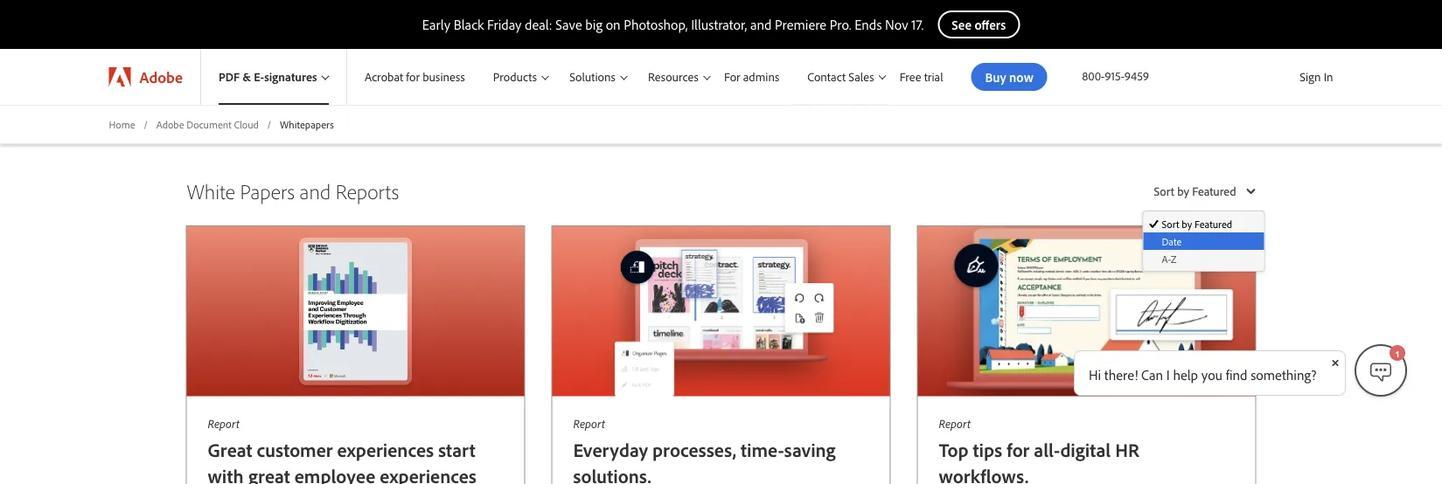 Task type: locate. For each thing, give the bounding box(es) containing it.
report everyday processes, time-saving solutions.
[[573, 416, 836, 485]]

help
[[1174, 367, 1199, 384]]

great customer experiences start with great employee experiences image
[[187, 226, 524, 397]]

in
[[1324, 69, 1334, 84]]

and
[[751, 16, 772, 33], [300, 178, 331, 205]]

report for top
[[939, 416, 971, 431]]

3 report from the left
[[939, 416, 971, 431]]

1 horizontal spatial for
[[1007, 438, 1030, 462]]

by for sort by featured
[[1178, 184, 1190, 199]]

featured for sort by featured
[[1193, 184, 1237, 199]]

and right papers
[[300, 178, 331, 205]]

everyday
[[573, 438, 648, 462]]

1 vertical spatial adobe
[[156, 118, 184, 131]]

for left all-
[[1007, 438, 1030, 462]]

i
[[1167, 367, 1170, 384]]

top
[[939, 438, 969, 462]]

for admins link
[[714, 49, 790, 105]]

for
[[724, 69, 741, 85]]

ends
[[855, 16, 882, 33]]

date
[[1162, 235, 1182, 248]]

report up top at the right bottom
[[939, 416, 971, 431]]

solutions.
[[573, 464, 652, 485]]

sort
[[1154, 184, 1175, 199], [1162, 218, 1180, 231]]

start
[[438, 438, 476, 462]]

solutions
[[570, 69, 616, 85]]

products
[[493, 69, 537, 85]]

1 vertical spatial featured
[[1195, 218, 1233, 231]]

workflows.
[[939, 464, 1029, 485]]

featured inside sort by featured date a-z
[[1195, 218, 1233, 231]]

contact
[[808, 69, 846, 84]]

1 vertical spatial sort
[[1162, 218, 1180, 231]]

sign in button
[[1297, 62, 1337, 92]]

acrobat
[[365, 69, 403, 85]]

for
[[406, 69, 420, 85], [1007, 438, 1030, 462]]

0 vertical spatial and
[[751, 16, 772, 33]]

report up "everyday"
[[573, 416, 605, 431]]

0 vertical spatial sort
[[1154, 184, 1175, 199]]

1 vertical spatial by
[[1182, 218, 1193, 231]]

resources
[[648, 69, 699, 85]]

featured up sort by featured list box
[[1193, 184, 1237, 199]]

hi
[[1089, 367, 1102, 384]]

z
[[1171, 253, 1177, 266]]

saving
[[785, 438, 836, 462]]

by for sort by featured date a-z
[[1182, 218, 1193, 231]]

800-
[[1082, 68, 1105, 84]]

1 horizontal spatial report
[[573, 416, 605, 431]]

resources button
[[631, 49, 714, 105]]

a-
[[1162, 253, 1171, 266]]

by
[[1178, 184, 1190, 199], [1182, 218, 1193, 231]]

featured for sort by featured date a-z
[[1195, 218, 1233, 231]]

sort by featured button
[[1154, 177, 1256, 205]]

sort inside sort by featured date a-z
[[1162, 218, 1180, 231]]

1 vertical spatial experiences
[[380, 464, 477, 485]]

adobe
[[140, 67, 183, 87], [156, 118, 184, 131]]

sort inside popup button
[[1154, 184, 1175, 199]]

1 vertical spatial for
[[1007, 438, 1030, 462]]

1 vertical spatial and
[[300, 178, 331, 205]]

0 vertical spatial for
[[406, 69, 420, 85]]

800-915-9459 link
[[1082, 68, 1149, 84]]

by inside sort by featured date a-z
[[1182, 218, 1193, 231]]

experiences down the start
[[380, 464, 477, 485]]

on
[[606, 16, 621, 33]]

0 horizontal spatial report
[[208, 416, 240, 431]]

by down sort by featured on the right
[[1182, 218, 1193, 231]]

pro.
[[830, 16, 852, 33]]

adobe up adobe document cloud
[[140, 67, 183, 87]]

report inside report everyday processes, time-saving solutions.
[[573, 416, 605, 431]]

all-
[[1034, 438, 1061, 462]]

0 vertical spatial featured
[[1193, 184, 1237, 199]]

home link
[[109, 117, 135, 132]]

for inside the report top tips for all-digital hr workflows.
[[1007, 438, 1030, 462]]

&
[[243, 69, 251, 85]]

illustrator,
[[691, 16, 747, 33]]

17.
[[912, 16, 924, 33]]

report great customer experiences start with great employee experiences
[[208, 416, 477, 485]]

report inside report great customer experiences start with great employee experiences
[[208, 416, 240, 431]]

contact sales button
[[790, 49, 890, 105]]

processes,
[[653, 438, 737, 462]]

2 horizontal spatial report
[[939, 416, 971, 431]]

admins
[[743, 69, 780, 85]]

everyday processes, time-saving solutions. image
[[552, 226, 890, 397]]

0 vertical spatial by
[[1178, 184, 1190, 199]]

free trial
[[900, 69, 944, 85]]

adobe left 'document'
[[156, 118, 184, 131]]

0 vertical spatial adobe
[[140, 67, 183, 87]]

hr
[[1116, 438, 1140, 462]]

featured down the sort by featured popup button
[[1195, 218, 1233, 231]]

experiences
[[337, 438, 434, 462], [380, 464, 477, 485]]

reports
[[336, 178, 399, 205]]

by up the date on the right of page
[[1178, 184, 1190, 199]]

0 vertical spatial experiences
[[337, 438, 434, 462]]

sort by featured list box
[[1144, 215, 1265, 268]]

1 horizontal spatial and
[[751, 16, 772, 33]]

big
[[586, 16, 603, 33]]

for right acrobat
[[406, 69, 420, 85]]

featured
[[1193, 184, 1237, 199], [1195, 218, 1233, 231]]

adobe document cloud
[[156, 118, 259, 131]]

great
[[248, 464, 290, 485]]

report up great
[[208, 416, 240, 431]]

9459
[[1125, 68, 1149, 84]]

experiences up employee
[[337, 438, 434, 462]]

report inside the report top tips for all-digital hr workflows.
[[939, 416, 971, 431]]

2 report from the left
[[573, 416, 605, 431]]

sign
[[1300, 69, 1321, 84]]

pdf
[[219, 69, 240, 85]]

featured inside the sort by featured popup button
[[1193, 184, 1237, 199]]

by inside popup button
[[1178, 184, 1190, 199]]

0 horizontal spatial for
[[406, 69, 420, 85]]

top tips for all-digital hr workflows. image
[[918, 226, 1256, 397]]

and left premiere
[[751, 16, 772, 33]]

employee
[[295, 464, 375, 485]]

hi there! can i help you find something?
[[1089, 367, 1317, 384]]

deal:
[[525, 16, 552, 33]]

1 report from the left
[[208, 416, 240, 431]]

sales
[[849, 69, 874, 84]]



Task type: describe. For each thing, give the bounding box(es) containing it.
sort for sort by featured date a-z
[[1162, 218, 1180, 231]]

sign in
[[1300, 69, 1334, 84]]

adobe for adobe document cloud
[[156, 118, 184, 131]]

document
[[187, 118, 232, 131]]

digital
[[1061, 438, 1111, 462]]

free trial link
[[890, 49, 954, 105]]

adobe link
[[91, 49, 200, 105]]

report for great
[[208, 416, 240, 431]]

for admins
[[724, 69, 780, 85]]

papers
[[240, 178, 295, 205]]

800-915-9459
[[1082, 68, 1149, 84]]

adobe document cloud link
[[156, 117, 259, 132]]

cloud
[[234, 118, 259, 131]]

pdf & e-signatures
[[219, 69, 317, 85]]

1
[[1396, 350, 1400, 359]]

customer
[[257, 438, 333, 462]]

white papers and reports element
[[159, 212, 1284, 485]]

white
[[187, 178, 235, 205]]

trial
[[924, 69, 944, 85]]

free
[[900, 69, 922, 85]]

friday
[[487, 16, 522, 33]]

sort by featured
[[1154, 184, 1237, 199]]

there!
[[1105, 367, 1139, 384]]

home
[[109, 118, 135, 131]]

something?
[[1251, 367, 1317, 384]]

can
[[1142, 367, 1164, 384]]

business
[[423, 69, 465, 85]]

adobe for adobe
[[140, 67, 183, 87]]

acrobat for business
[[365, 69, 465, 85]]

signatures
[[264, 69, 317, 85]]

save
[[556, 16, 582, 33]]

with
[[208, 464, 244, 485]]

find
[[1226, 367, 1248, 384]]

premiere
[[775, 16, 827, 33]]

products button
[[476, 49, 552, 105]]

early
[[422, 16, 451, 33]]

white papers and reports
[[187, 178, 399, 205]]

photoshop,
[[624, 16, 688, 33]]

acrobat for business link
[[347, 49, 476, 105]]

great
[[208, 438, 252, 462]]

pdf & e-signatures button
[[201, 49, 346, 105]]

sort for sort by featured
[[1154, 184, 1175, 199]]

black
[[454, 16, 484, 33]]

solutions button
[[552, 49, 631, 105]]

you
[[1202, 367, 1223, 384]]

nov
[[885, 16, 909, 33]]

time-
[[741, 438, 785, 462]]

report top tips for all-digital hr workflows.
[[939, 416, 1140, 485]]

e-
[[254, 69, 264, 85]]

sort by featured date a-z
[[1162, 218, 1233, 266]]

0 horizontal spatial and
[[300, 178, 331, 205]]

report for everyday
[[573, 416, 605, 431]]

tips
[[973, 438, 1003, 462]]

early black friday deal: save big on photoshop, illustrator, and premiere pro. ends nov 17.
[[422, 16, 924, 33]]

contact sales
[[808, 69, 874, 84]]

915-
[[1105, 68, 1125, 84]]

1 button
[[1355, 345, 1408, 397]]

whitepapers
[[280, 118, 334, 131]]



Task type: vqa. For each thing, say whether or not it's contained in the screenshot.
Convert a Microsoft Word file to PDF's Convert
no



